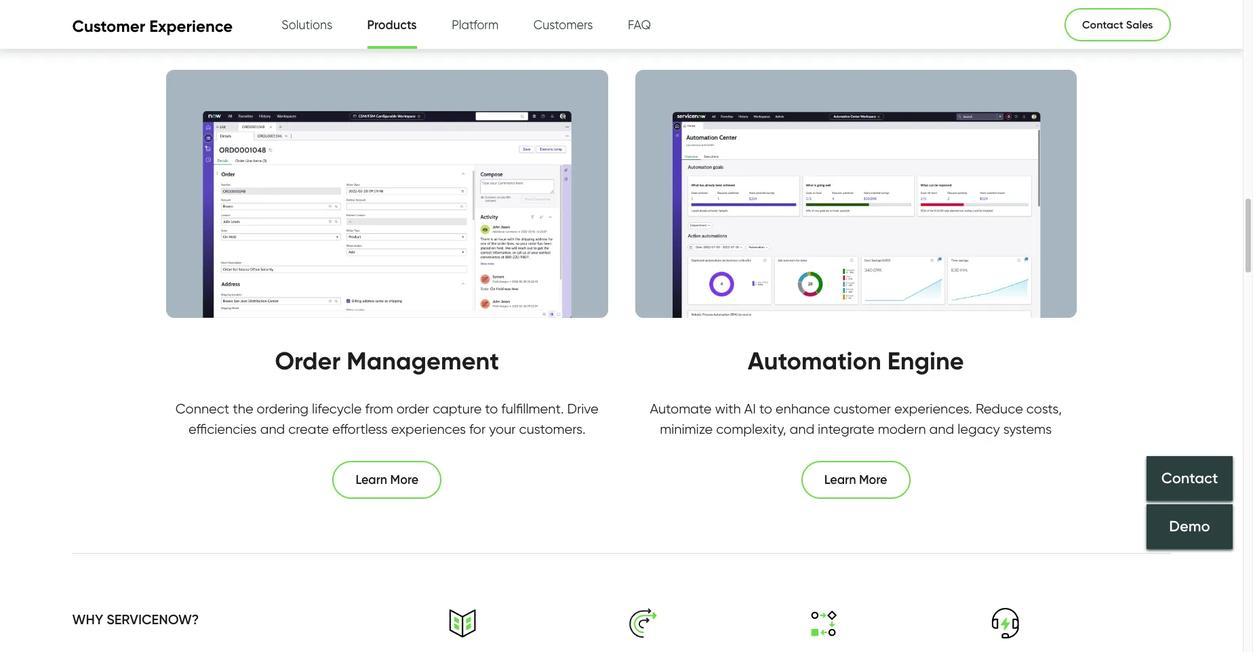 Task type: locate. For each thing, give the bounding box(es) containing it.
contact for contact
[[1162, 470, 1219, 488]]

and
[[260, 421, 285, 438], [790, 421, 815, 438], [930, 421, 955, 438]]

2 and from the left
[[790, 421, 815, 438]]

2 learn from the left
[[825, 473, 856, 488]]

learn more link down integrate
[[802, 461, 911, 499]]

2 horizontal spatial and
[[930, 421, 955, 438]]

0 horizontal spatial to
[[485, 401, 498, 417]]

and down experiences.
[[930, 421, 955, 438]]

minimize
[[660, 421, 713, 438]]

customer
[[72, 17, 145, 36]]

and down ordering
[[260, 421, 285, 438]]

to
[[485, 401, 498, 417], [760, 401, 773, 417]]

1 horizontal spatial more
[[860, 473, 888, 488]]

for
[[469, 421, 486, 438]]

learn more down integrate
[[825, 473, 888, 488]]

1 horizontal spatial learn more
[[825, 473, 888, 488]]

automate
[[650, 401, 712, 417]]

connect
[[176, 401, 229, 417]]

1 learn more from the left
[[356, 473, 419, 488]]

1 to from the left
[[485, 401, 498, 417]]

learn
[[356, 473, 387, 488], [825, 473, 856, 488]]

learn more link
[[333, 461, 442, 499], [802, 461, 911, 499]]

2 learn more from the left
[[825, 473, 888, 488]]

learn more for management
[[356, 473, 419, 488]]

to right ai
[[760, 401, 773, 417]]

more down 'experiences'
[[390, 473, 419, 488]]

0 horizontal spatial and
[[260, 421, 285, 438]]

automation
[[748, 346, 882, 376]]

1 horizontal spatial to
[[760, 401, 773, 417]]

to inside automate with ai to enhance customer experiences. reduce costs, minimize complexity, and integrate modern and legacy systems
[[760, 401, 773, 417]]

1 learn more link from the left
[[333, 461, 442, 499]]

automation engine
[[748, 346, 964, 376]]

demo link
[[1147, 505, 1233, 550]]

0 horizontal spatial learn
[[356, 473, 387, 488]]

the
[[233, 401, 253, 417]]

0 horizontal spatial learn more link
[[333, 461, 442, 499]]

0 horizontal spatial contact
[[1083, 18, 1124, 31]]

contact up demo
[[1162, 470, 1219, 488]]

customers.
[[519, 421, 586, 438]]

0 horizontal spatial learn more
[[356, 473, 419, 488]]

2 learn more link from the left
[[802, 461, 911, 499]]

1 more from the left
[[390, 473, 419, 488]]

customer
[[834, 401, 892, 417]]

contact for contact sales
[[1083, 18, 1124, 31]]

1 horizontal spatial learn
[[825, 473, 856, 488]]

learn down integrate
[[825, 473, 856, 488]]

process optimization icon image
[[809, 609, 840, 639]]

enhance
[[776, 401, 831, 417]]

learn more down effortless in the left bottom of the page
[[356, 473, 419, 488]]

management
[[347, 346, 499, 376]]

ordering
[[257, 401, 309, 417]]

experiences
[[391, 421, 466, 438]]

1 horizontal spatial learn more link
[[802, 461, 911, 499]]

more down integrate
[[860, 473, 888, 488]]

1 horizontal spatial and
[[790, 421, 815, 438]]

0 vertical spatial contact
[[1083, 18, 1124, 31]]

1 horizontal spatial contact
[[1162, 470, 1219, 488]]

and down enhance
[[790, 421, 815, 438]]

experience
[[149, 17, 233, 36]]

order
[[397, 401, 430, 417]]

customer experience
[[72, 17, 233, 36]]

2 more from the left
[[860, 473, 888, 488]]

products
[[367, 18, 417, 33]]

products link
[[367, 1, 417, 54]]

order management
[[275, 346, 499, 376]]

0 horizontal spatial more
[[390, 473, 419, 488]]

order
[[275, 346, 341, 376]]

faq link
[[628, 0, 651, 50]]

and inside "connect the ordering lifecycle from order capture to fulfillment. drive efficiencies and create effortless experiences for your customers."
[[260, 421, 285, 438]]

learn down effortless in the left bottom of the page
[[356, 473, 387, 488]]

2 to from the left
[[760, 401, 773, 417]]

learn more link down effortless in the left bottom of the page
[[333, 461, 442, 499]]

1 and from the left
[[260, 421, 285, 438]]

service catalog icon image
[[448, 609, 478, 639]]

contact left sales
[[1083, 18, 1124, 31]]

contact
[[1083, 18, 1124, 31], [1162, 470, 1219, 488]]

more for management
[[390, 473, 419, 488]]

contact sales
[[1083, 18, 1154, 31]]

lifecycle
[[312, 401, 362, 417]]

engine
[[888, 346, 964, 376]]

to up your
[[485, 401, 498, 417]]

more
[[390, 473, 419, 488], [860, 473, 888, 488]]

learn more
[[356, 473, 419, 488], [825, 473, 888, 488]]

1 vertical spatial contact
[[1162, 470, 1219, 488]]

contact link
[[1147, 457, 1233, 502]]

learn for order
[[356, 473, 387, 488]]

1 learn from the left
[[356, 473, 387, 488]]



Task type: vqa. For each thing, say whether or not it's contained in the screenshot.
experiences
yes



Task type: describe. For each thing, give the bounding box(es) containing it.
systems
[[1004, 421, 1052, 438]]

sales
[[1127, 18, 1154, 31]]

integrate
[[818, 421, 875, 438]]

learn for automation
[[825, 473, 856, 488]]

create
[[289, 421, 329, 438]]

virtual agent icon image
[[990, 609, 1021, 639]]

learn more link for management
[[333, 461, 442, 499]]

workforce optimization icon image
[[629, 609, 659, 638]]

platform link
[[452, 0, 499, 50]]

experiences.
[[895, 401, 973, 417]]

with
[[715, 401, 741, 417]]

platform
[[452, 18, 499, 32]]

more for engine
[[860, 473, 888, 488]]

your
[[489, 421, 516, 438]]

reduce
[[976, 401, 1024, 417]]

order management image image
[[166, 70, 608, 318]]

automation engine image
[[635, 70, 1077, 318]]

legacy
[[958, 421, 1000, 438]]

drive
[[567, 401, 599, 417]]

modern
[[878, 421, 926, 438]]

to inside "connect the ordering lifecycle from order capture to fulfillment. drive efficiencies and create effortless experiences for your customers."
[[485, 401, 498, 417]]

from
[[365, 401, 393, 417]]

effortless
[[332, 421, 388, 438]]

solutions link
[[282, 0, 332, 50]]

complexity,
[[717, 421, 787, 438]]

customers link
[[534, 0, 593, 50]]

demo
[[1170, 518, 1211, 536]]

customers
[[534, 18, 593, 32]]

servicenow?
[[107, 612, 199, 628]]

costs,
[[1027, 401, 1062, 417]]

efficiencies
[[189, 421, 257, 438]]

solutions
[[282, 18, 332, 32]]

3 and from the left
[[930, 421, 955, 438]]

fulfillment.
[[502, 401, 564, 417]]

why servicenow?
[[72, 612, 199, 628]]

contact sales link
[[1065, 8, 1171, 41]]

ai
[[745, 401, 756, 417]]

why
[[72, 612, 103, 628]]

automate with ai to enhance customer experiences. reduce costs, minimize complexity, and integrate modern and legacy systems
[[650, 401, 1062, 438]]

faq
[[628, 18, 651, 32]]

learn more link for engine
[[802, 461, 911, 499]]

connect the ordering lifecycle from order capture to fulfillment. drive efficiencies and create effortless experiences for your customers.
[[176, 401, 599, 438]]

and for order
[[260, 421, 285, 438]]

and for automation
[[790, 421, 815, 438]]

learn more for engine
[[825, 473, 888, 488]]

capture
[[433, 401, 482, 417]]



